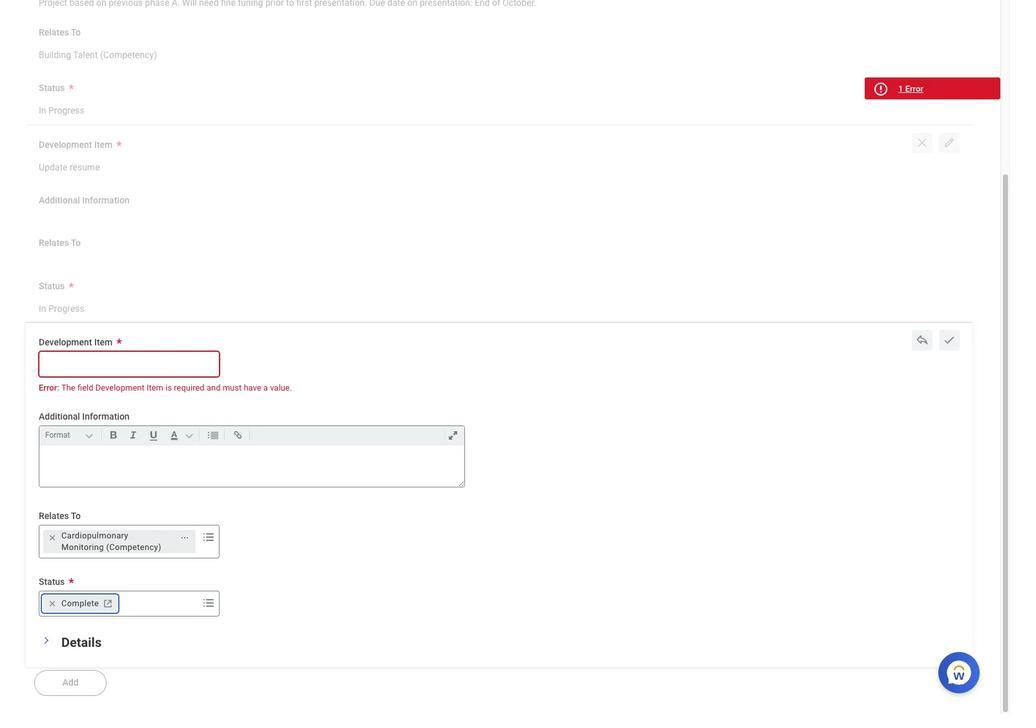 Task type: vqa. For each thing, say whether or not it's contained in the screenshot.
Up Good icon to the bottom
no



Task type: describe. For each thing, give the bounding box(es) containing it.
1 error button
[[865, 78, 1001, 99]]

talent
[[73, 50, 98, 60]]

in progress for in progress text field
[[39, 303, 84, 314]]

2 information from the top
[[82, 412, 130, 422]]

x image
[[916, 136, 929, 149]]

add button
[[34, 670, 107, 696]]

update
[[39, 162, 67, 172]]

check image
[[943, 334, 956, 347]]

1 information from the top
[[82, 195, 130, 206]]

complete element
[[61, 598, 99, 610]]

In Progress text field
[[39, 296, 84, 318]]

In Progress text field
[[39, 98, 84, 120]]

2 to from the top
[[71, 238, 81, 248]]

(competency) for cardiopulmonary monitoring (competency)
[[106, 542, 161, 552]]

1 relates to from the top
[[39, 27, 81, 37]]

and
[[207, 383, 221, 393]]

1
[[898, 84, 903, 94]]

complete, press delete to clear value, ctrl + enter opens in new window. option
[[43, 596, 117, 611]]

add
[[62, 677, 79, 688]]

building
[[39, 50, 71, 60]]

related actions image
[[180, 533, 189, 542]]

cardiopulmonary monitoring (competency)
[[61, 531, 161, 552]]

development item for development item text box
[[39, 337, 113, 348]]

format
[[45, 431, 70, 440]]

bulleted list image
[[204, 428, 222, 443]]

development item for update resume text field
[[39, 139, 113, 150]]

development item element
[[39, 153, 100, 177]]

x small image
[[46, 597, 59, 610]]

2 status element from the top
[[39, 295, 84, 319]]

a
[[263, 383, 268, 393]]

must
[[223, 383, 242, 393]]

in for in progress text box at the top
[[39, 105, 46, 116]]

1 to from the top
[[71, 27, 81, 37]]

details
[[61, 635, 102, 650]]

cardiopulmonary
[[61, 531, 128, 541]]

complete
[[61, 599, 99, 608]]

2 relates from the top
[[39, 238, 69, 248]]

2 vertical spatial development
[[95, 383, 145, 393]]

error
[[905, 84, 924, 94]]

2 relates to from the top
[[39, 238, 81, 248]]

2 additional from the top
[[39, 412, 80, 422]]

x small image
[[46, 532, 59, 544]]

2 vertical spatial item
[[147, 383, 163, 393]]

Update resume text field
[[39, 154, 100, 177]]

bold image
[[105, 428, 122, 443]]

the
[[61, 383, 75, 393]]

Additional Information text field
[[39, 446, 464, 487]]

workday assistant region
[[939, 647, 985, 694]]

format button
[[43, 428, 99, 443]]

3 status from the top
[[39, 577, 65, 587]]

format group
[[43, 426, 467, 446]]



Task type: locate. For each thing, give the bounding box(es) containing it.
0 vertical spatial development item
[[39, 139, 113, 150]]

0 vertical spatial additional information
[[39, 195, 130, 206]]

status element
[[39, 97, 84, 121], [39, 295, 84, 319]]

(competency)
[[100, 50, 157, 60], [106, 542, 161, 552]]

1 additional information from the top
[[39, 195, 130, 206]]

additional information up format popup button on the left bottom of the page
[[39, 412, 130, 422]]

1 vertical spatial development
[[39, 337, 92, 348]]

cardiopulmonary monitoring (competency), press delete to clear value. option
[[43, 530, 196, 553]]

item for development item text box
[[94, 337, 113, 348]]

additional up format
[[39, 412, 80, 422]]

1 vertical spatial relates
[[39, 238, 69, 248]]

relates up in progress text field
[[39, 238, 69, 248]]

0 vertical spatial additional
[[39, 195, 80, 206]]

3 to from the top
[[71, 511, 81, 521]]

in inside in progress text box
[[39, 105, 46, 116]]

information down resume
[[82, 195, 130, 206]]

status up in progress text box at the top
[[39, 83, 65, 93]]

0 vertical spatial information
[[82, 195, 130, 206]]

Building Talent (Competency) text field
[[39, 42, 157, 64]]

item up development item text box
[[94, 337, 113, 348]]

1 vertical spatial information
[[82, 412, 130, 422]]

prompts image
[[201, 530, 216, 545]]

in for in progress text field
[[39, 303, 46, 314]]

have
[[244, 383, 261, 393]]

information up bold image
[[82, 412, 130, 422]]

0 vertical spatial item
[[94, 139, 113, 150]]

0 vertical spatial (competency)
[[100, 50, 157, 60]]

update resume
[[39, 162, 100, 172]]

relates to element
[[39, 41, 157, 65]]

relates to up x small icon
[[39, 511, 81, 521]]

development for update resume text field
[[39, 139, 92, 150]]

additional information
[[39, 195, 130, 206], [39, 412, 130, 422]]

2 progress from the top
[[48, 303, 84, 314]]

1 relates from the top
[[39, 27, 69, 37]]

Development Item text field
[[39, 351, 220, 377]]

link image
[[229, 428, 247, 443]]

0 vertical spatial status element
[[39, 97, 84, 121]]

details button
[[61, 635, 102, 650]]

0 vertical spatial in
[[39, 105, 46, 116]]

(competency) down cardiopulmonary
[[106, 542, 161, 552]]

1 vertical spatial to
[[71, 238, 81, 248]]

item left is
[[147, 383, 163, 393]]

0 vertical spatial in progress
[[39, 105, 84, 116]]

2 vertical spatial to
[[71, 511, 81, 521]]

0 vertical spatial relates
[[39, 27, 69, 37]]

resume
[[70, 162, 100, 172]]

relates to up the building
[[39, 27, 81, 37]]

2 in progress from the top
[[39, 303, 84, 314]]

(competency) inside text field
[[100, 50, 157, 60]]

0 vertical spatial relates to
[[39, 27, 81, 37]]

2 vertical spatial relates to
[[39, 511, 81, 521]]

1 vertical spatial additional information
[[39, 412, 130, 422]]

prompts image
[[201, 595, 216, 611]]

status
[[39, 83, 65, 93], [39, 281, 65, 291], [39, 577, 65, 587]]

2 development item from the top
[[39, 337, 113, 348]]

development for development item text box
[[39, 337, 92, 348]]

in progress for in progress text box at the top
[[39, 105, 84, 116]]

error: the field development item is required and must have a value.
[[39, 383, 292, 393]]

1 in from the top
[[39, 105, 46, 116]]

1 vertical spatial in
[[39, 303, 46, 314]]

development up update resume text field
[[39, 139, 92, 150]]

1 status from the top
[[39, 83, 65, 93]]

3 relates from the top
[[39, 511, 69, 521]]

1 vertical spatial additional
[[39, 412, 80, 422]]

cardiopulmonary monitoring (competency) element
[[61, 530, 173, 553]]

progress for in progress text box at the top
[[48, 105, 84, 116]]

maximize image
[[444, 428, 462, 443]]

item for update resume text field
[[94, 139, 113, 150]]

progress inside text box
[[48, 105, 84, 116]]

is
[[165, 383, 172, 393]]

ext link image
[[102, 597, 115, 610]]

development item up update resume text field
[[39, 139, 113, 150]]

additional
[[39, 195, 80, 206], [39, 412, 80, 422]]

1 vertical spatial item
[[94, 337, 113, 348]]

development down development item text box
[[95, 383, 145, 393]]

1 vertical spatial in progress
[[39, 303, 84, 314]]

relates to up in progress text field
[[39, 238, 81, 248]]

status up x small image
[[39, 577, 65, 587]]

0 vertical spatial progress
[[48, 105, 84, 116]]

(competency) inside cardiopulmonary monitoring (competency)
[[106, 542, 161, 552]]

1 status element from the top
[[39, 97, 84, 121]]

item up resume
[[94, 139, 113, 150]]

development
[[39, 139, 92, 150], [39, 337, 92, 348], [95, 383, 145, 393]]

to
[[71, 27, 81, 37], [71, 238, 81, 248], [71, 511, 81, 521]]

edit image
[[943, 136, 956, 149]]

item
[[94, 139, 113, 150], [94, 337, 113, 348], [147, 383, 163, 393]]

required
[[174, 383, 205, 393]]

error:
[[39, 383, 59, 393]]

development down in progress text field
[[39, 337, 92, 348]]

1 vertical spatial relates to
[[39, 238, 81, 248]]

value.
[[270, 383, 292, 393]]

(competency) right talent
[[100, 50, 157, 60]]

development item
[[39, 139, 113, 150], [39, 337, 113, 348]]

status for in progress text field
[[39, 281, 65, 291]]

2 vertical spatial status
[[39, 577, 65, 587]]

0 vertical spatial status
[[39, 83, 65, 93]]

1 vertical spatial status element
[[39, 295, 84, 319]]

1 error
[[898, 84, 924, 94]]

1 vertical spatial development item
[[39, 337, 113, 348]]

1 vertical spatial progress
[[48, 303, 84, 314]]

status up in progress text field
[[39, 281, 65, 291]]

additional information down resume
[[39, 195, 130, 206]]

italic image
[[125, 428, 142, 443]]

2 in from the top
[[39, 303, 46, 314]]

development item down in progress text field
[[39, 337, 113, 348]]

2 status from the top
[[39, 281, 65, 291]]

in progress
[[39, 105, 84, 116], [39, 303, 84, 314]]

1 vertical spatial (competency)
[[106, 542, 161, 552]]

monitoring
[[61, 542, 104, 552]]

progress inside text field
[[48, 303, 84, 314]]

undo l image
[[916, 334, 929, 347]]

progress for in progress text field
[[48, 303, 84, 314]]

field
[[77, 383, 93, 393]]

relates to
[[39, 27, 81, 37], [39, 238, 81, 248], [39, 511, 81, 521]]

2 additional information from the top
[[39, 412, 130, 422]]

in inside in progress text field
[[39, 303, 46, 314]]

(competency) for building talent (competency)
[[100, 50, 157, 60]]

3 relates to from the top
[[39, 511, 81, 521]]

0 vertical spatial development
[[39, 139, 92, 150]]

1 in progress from the top
[[39, 105, 84, 116]]

relates up x small icon
[[39, 511, 69, 521]]

1 vertical spatial status
[[39, 281, 65, 291]]

1 additional from the top
[[39, 195, 80, 206]]

building talent (competency)
[[39, 50, 157, 60]]

underline image
[[145, 428, 163, 443]]

1 development item from the top
[[39, 139, 113, 150]]

chevron down image
[[42, 633, 51, 648]]

progress
[[48, 105, 84, 116], [48, 303, 84, 314]]

exclamation image
[[876, 85, 885, 94]]

relates up the building
[[39, 27, 69, 37]]

0 vertical spatial to
[[71, 27, 81, 37]]

status for in progress text box at the top
[[39, 83, 65, 93]]

additional down update
[[39, 195, 80, 206]]

relates
[[39, 27, 69, 37], [39, 238, 69, 248], [39, 511, 69, 521]]

2 vertical spatial relates
[[39, 511, 69, 521]]

information
[[82, 195, 130, 206], [82, 412, 130, 422]]

in
[[39, 105, 46, 116], [39, 303, 46, 314]]

1 progress from the top
[[48, 105, 84, 116]]



